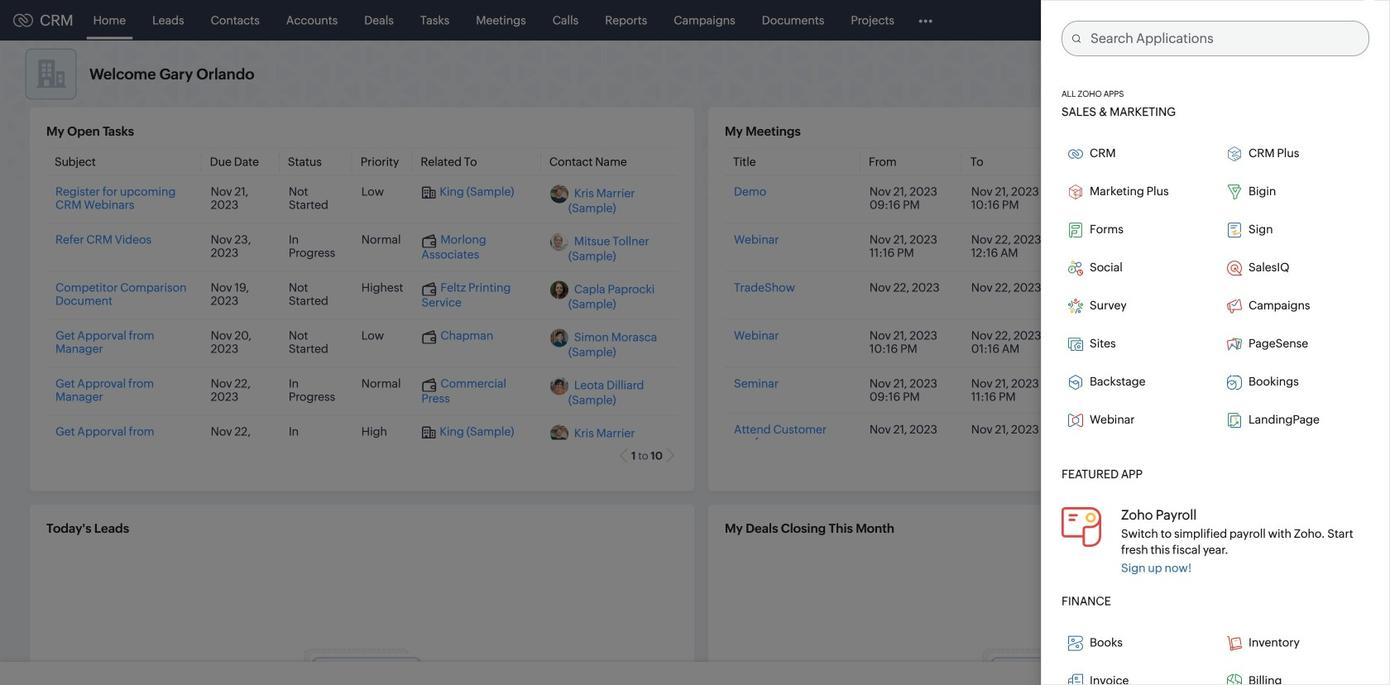 Task type: vqa. For each thing, say whether or not it's contained in the screenshot.
Calendar icon
yes



Task type: locate. For each thing, give the bounding box(es) containing it.
calendar image
[[1215, 14, 1230, 27]]



Task type: describe. For each thing, give the bounding box(es) containing it.
logo image
[[13, 14, 33, 27]]

zoho payroll image
[[1062, 507, 1102, 547]]

Search Applications text field
[[1081, 22, 1369, 55]]



